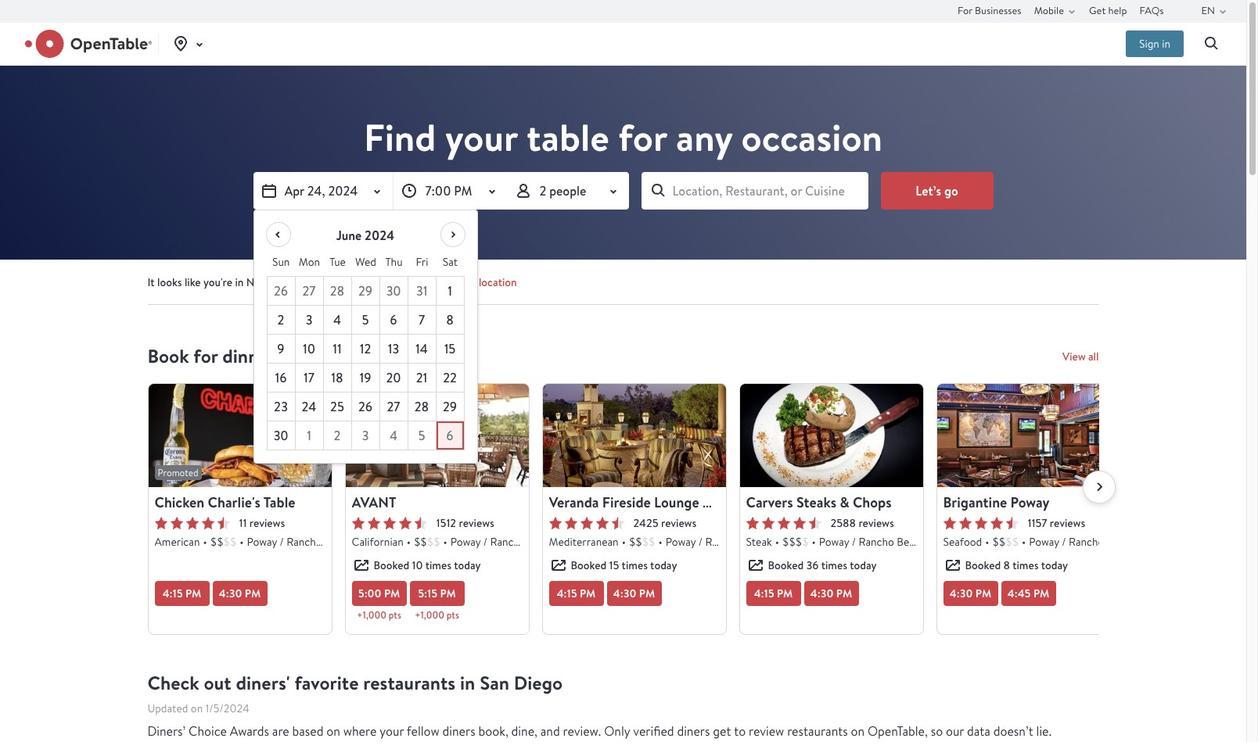 Task type: describe. For each thing, give the bounding box(es) containing it.
/ for veranda fireside lounge & restaurant
[[698, 535, 703, 549]]

/ for avant
[[483, 535, 487, 549]]

$$ $$ for veranda fireside lounge & restaurant
[[629, 535, 655, 549]]

book
[[147, 343, 189, 369]]

diners'
[[147, 724, 186, 740]]

1 vertical spatial in
[[235, 275, 244, 289]]

june 2024
[[336, 227, 395, 244]]

bernardo for &
[[897, 535, 941, 549]]

veranda fireside lounge & restaurant
[[549, 493, 783, 512]]

2 people
[[539, 182, 586, 199]]

today for veranda
[[650, 559, 677, 573]]

0 vertical spatial 6 button
[[380, 306, 408, 335]]

chops
[[853, 493, 892, 512]]

table
[[263, 493, 295, 512]]

4.6 stars image for carvers
[[746, 517, 821, 530]]

1 vertical spatial 6
[[446, 427, 453, 444]]

so
[[931, 724, 943, 740]]

17 button
[[295, 364, 324, 393]]

let's go button
[[881, 172, 993, 210]]

en button
[[1201, 0, 1232, 22]]

1 horizontal spatial 6 button
[[436, 422, 464, 451]]

poway for carvers steaks & chops
[[819, 535, 849, 549]]

2 horizontal spatial 2
[[539, 182, 546, 199]]

Please input a Location, Restaurant or Cuisine field
[[641, 172, 868, 210]]

1 vertical spatial 3
[[362, 427, 369, 444]]

you're
[[203, 275, 232, 289]]

22 button
[[436, 364, 464, 393]]

view all link
[[1062, 349, 1099, 365]]

tuesday element
[[324, 248, 352, 277]]

4:30 pm link for 4:15 pm link related to carvers steaks & chops
[[804, 581, 859, 606]]

favorite
[[294, 670, 359, 696]]

rancho for brigantine
[[1069, 535, 1104, 549]]

4 for the right the 4 button
[[390, 427, 397, 444]]

0 vertical spatial 5
[[362, 311, 369, 329]]

pm inside 5:00 pm +1,000 pts
[[384, 586, 400, 602]]

chicken
[[155, 493, 204, 512]]

1 horizontal spatial 1 button
[[436, 277, 464, 306]]

data
[[967, 724, 990, 740]]

0 horizontal spatial 2
[[277, 311, 284, 329]]

1 4:30 pm from the left
[[219, 586, 261, 602]]

4:15 pm link for veranda fireside lounge & restaurant
[[549, 581, 604, 606]]

2 horizontal spatial on
[[851, 724, 865, 740]]

4 4:30 pm from the left
[[950, 586, 991, 602]]

brigantine
[[943, 493, 1007, 512]]

11 for 11
[[333, 340, 342, 358]]

5 bernardo from the left
[[1107, 535, 1151, 549]]

times for carvers steaks & chops
[[821, 559, 847, 573]]

12 button
[[352, 335, 380, 364]]

0 horizontal spatial 5 button
[[352, 306, 380, 335]]

rancho for chicken
[[287, 535, 322, 549]]

location
[[479, 275, 517, 289]]

$
[[802, 535, 809, 549]]

pm inside "5:15 pm +1,000 pts"
[[440, 586, 456, 602]]

4:15 pm link for carvers steaks & chops
[[746, 581, 801, 606]]

1 vertical spatial 2024
[[365, 227, 395, 244]]

fri
[[416, 255, 428, 269]]

for businesses button
[[958, 0, 1021, 22]]

californian
[[352, 535, 403, 549]]

a photo of veranda fireside lounge & restaurant restaurant image
[[543, 384, 726, 487]]

+1,000 for 5:15
[[415, 609, 444, 622]]

1 vertical spatial 28 button
[[408, 393, 436, 422]]

3 4:30 from the left
[[810, 586, 834, 602]]

2 poway / rancho bernardo from the left
[[450, 535, 572, 549]]

26 for topmost 26 button
[[274, 282, 288, 300]]

faqs
[[1140, 4, 1164, 17]]

1 vertical spatial 26 button
[[352, 393, 380, 422]]

diego
[[514, 670, 563, 696]]

0 horizontal spatial 1 button
[[295, 422, 324, 451]]

looks
[[157, 275, 182, 289]]

0 vertical spatial 29 button
[[352, 277, 380, 306]]

0 vertical spatial 4 button
[[324, 306, 352, 335]]

36
[[806, 559, 819, 573]]

4:30 pm link for 3rd 4:15 pm link from right
[[212, 581, 267, 606]]

5 $$ from the left
[[629, 535, 642, 549]]

faqs button
[[1140, 0, 1164, 22]]

5:15 pm +1,000 pts
[[415, 586, 459, 622]]

occasion
[[741, 112, 883, 164]]

book for dinner tonight
[[147, 343, 340, 369]]

fireside
[[602, 493, 651, 512]]

2 4:30 pm from the left
[[613, 586, 655, 602]]

2588
[[830, 516, 856, 530]]

4.4 stars image
[[352, 517, 427, 530]]

tonight
[[279, 343, 340, 369]]

11 reviews
[[239, 516, 285, 530]]

saturday element
[[436, 248, 464, 277]]

our
[[946, 724, 964, 740]]

3 $$ from the left
[[414, 535, 427, 549]]

today for brigantine
[[1041, 559, 1068, 573]]

american
[[155, 535, 200, 549]]

go
[[944, 182, 958, 199]]

2425 reviews
[[633, 516, 696, 530]]

let's go
[[916, 182, 958, 199]]

reviews for chicken
[[249, 516, 285, 530]]

review
[[749, 724, 784, 740]]

1 horizontal spatial 30 button
[[380, 277, 408, 306]]

sat
[[443, 255, 458, 269]]

get
[[713, 724, 731, 740]]

let's
[[916, 182, 941, 199]]

11 for 11 reviews
[[239, 516, 247, 530]]

1 horizontal spatial 15
[[609, 559, 619, 573]]

it
[[147, 275, 155, 289]]

0 vertical spatial 28 button
[[324, 277, 352, 306]]

for businesses
[[958, 4, 1021, 17]]

avant
[[352, 493, 396, 512]]

4 4:30 from the left
[[950, 586, 973, 602]]

$$$ $
[[782, 535, 809, 549]]

15 inside 15 button
[[444, 340, 456, 358]]

rancho for veranda
[[705, 535, 741, 549]]

reviews for carvers
[[859, 516, 894, 530]]

june
[[336, 227, 362, 244]]

a photo of chicken charlie's table restaurant image
[[148, 384, 331, 487]]

mon
[[299, 255, 320, 269]]

0 vertical spatial 3 button
[[295, 306, 324, 335]]

4:15 pm for carvers steaks & chops
[[754, 586, 793, 602]]

2 4:30 from the left
[[613, 586, 636, 602]]

24,
[[307, 182, 325, 199]]

like
[[185, 275, 201, 289]]

6 $$ from the left
[[642, 535, 655, 549]]

2 & from the left
[[840, 493, 849, 512]]

19
[[360, 369, 371, 386]]

pts for 5:00 pm
[[389, 609, 401, 622]]

poway / rancho bernardo for carvers
[[819, 535, 941, 549]]

/ for chicken charlie's table
[[280, 535, 284, 549]]

1 horizontal spatial 5 button
[[408, 422, 436, 451]]

/ for brigantine poway
[[1062, 535, 1066, 549]]

4:45 pm
[[1008, 586, 1049, 602]]

get help
[[1089, 4, 1127, 17]]

1 diners from the left
[[442, 724, 475, 740]]

veranda
[[549, 493, 599, 512]]

promoted
[[158, 467, 198, 479]]

1 4:30 from the left
[[219, 586, 242, 602]]

check out diners' favorite restaurants in san diego updated on 1/5/2024 diners' choice awards are based on where your fellow diners book, dine, and review. only verified diners get to review restaurants on opentable, so our data doesn't lie.
[[147, 670, 1052, 740]]

booked for avant
[[374, 559, 409, 573]]

24
[[302, 398, 316, 415]]

a photo of brigantine poway restaurant image
[[937, 384, 1120, 487]]

and
[[540, 724, 560, 740]]

0 vertical spatial 3
[[306, 311, 313, 329]]

booked for brigantine poway
[[965, 559, 1001, 573]]

16
[[275, 369, 287, 386]]

25
[[330, 398, 344, 415]]

1 vertical spatial 29 button
[[436, 393, 464, 422]]

choice
[[189, 724, 227, 740]]

find
[[364, 112, 436, 164]]

thu
[[385, 255, 403, 269]]

1 4:15 pm from the left
[[162, 586, 201, 602]]

any
[[676, 112, 732, 164]]

find your table for any occasion
[[364, 112, 883, 164]]

2 rancho from the left
[[490, 535, 526, 549]]

16 button
[[267, 364, 295, 393]]

1 horizontal spatial 27
[[387, 398, 400, 415]]

0 vertical spatial 6
[[390, 311, 397, 329]]

21
[[416, 369, 427, 386]]

1 horizontal spatial 27 button
[[380, 393, 408, 422]]

mobile button
[[1034, 0, 1081, 22]]

tue
[[329, 255, 346, 269]]

29 for 29 button to the bottom
[[443, 398, 457, 415]]

8 button
[[436, 306, 464, 335]]

sun
[[272, 255, 290, 269]]

1 horizontal spatial 3 button
[[352, 422, 380, 451]]

poway / rancho bernardo for chicken
[[247, 535, 369, 549]]

4 for the 4 button to the top
[[333, 311, 341, 329]]

1 vertical spatial 2 button
[[324, 422, 352, 451]]

poway for avant
[[450, 535, 481, 549]]

7 button
[[408, 306, 436, 335]]



Task type: locate. For each thing, give the bounding box(es) containing it.
your up "7:00 pm"
[[445, 112, 518, 164]]

san for diego
[[480, 670, 509, 696]]

1 horizontal spatial your
[[445, 112, 518, 164]]

0 horizontal spatial &
[[703, 493, 712, 512]]

5 down the 21 button
[[418, 427, 425, 444]]

3
[[306, 311, 313, 329], [362, 427, 369, 444]]

5 rancho from the left
[[1069, 535, 1104, 549]]

get inside button
[[420, 275, 438, 289]]

2024 right 24,
[[328, 182, 358, 199]]

booked 36 times today
[[768, 559, 877, 573]]

1 4:15 from the left
[[162, 586, 183, 602]]

4:15 pm down steak
[[754, 586, 793, 602]]

1
[[448, 282, 452, 300], [307, 427, 311, 444]]

sign
[[1139, 37, 1159, 51]]

0 vertical spatial restaurants
[[363, 670, 456, 696]]

/ down 1157 reviews
[[1062, 535, 1066, 549]]

1 horizontal spatial 4:15 pm
[[557, 586, 596, 602]]

2 4:30 pm link from the left
[[607, 581, 661, 606]]

1157
[[1028, 516, 1047, 530]]

1 $$ from the left
[[210, 535, 223, 549]]

wednesday element
[[352, 248, 380, 277]]

2024
[[328, 182, 358, 199], [365, 227, 395, 244]]

diners'
[[236, 670, 290, 696]]

14
[[416, 340, 428, 358]]

on up choice
[[191, 702, 203, 716]]

26 right 25 button
[[358, 398, 372, 415]]

1 & from the left
[[703, 493, 712, 512]]

0 horizontal spatial 27 button
[[295, 277, 324, 306]]

doesn't
[[993, 724, 1033, 740]]

1 horizontal spatial get
[[1089, 4, 1106, 17]]

north
[[246, 275, 275, 289]]

27 down "20" button
[[387, 398, 400, 415]]

4 rancho from the left
[[859, 535, 894, 549]]

on
[[191, 702, 203, 716], [326, 724, 340, 740], [851, 724, 865, 740]]

monday element
[[295, 248, 324, 277]]

1 horizontal spatial 28 button
[[408, 393, 436, 422]]

18
[[331, 369, 343, 386]]

1 vertical spatial 2
[[277, 311, 284, 329]]

1 4.5 stars image from the left
[[155, 517, 230, 530]]

times up '4:45 pm'
[[1013, 559, 1039, 573]]

3 rancho from the left
[[705, 535, 741, 549]]

3 4:30 pm link from the left
[[804, 581, 859, 606]]

& right lounge
[[703, 493, 712, 512]]

1 poway / rancho bernardo from the left
[[247, 535, 369, 549]]

3 4:15 pm from the left
[[754, 586, 793, 602]]

8 inside button
[[446, 311, 454, 329]]

/ for carvers steaks & chops
[[852, 535, 856, 549]]

4:15 down american
[[162, 586, 183, 602]]

1 button down the 24
[[295, 422, 324, 451]]

1 booked from the left
[[374, 559, 409, 573]]

2588 reviews
[[830, 516, 894, 530]]

26
[[274, 282, 288, 300], [358, 398, 372, 415]]

1 4.6 stars image from the left
[[746, 517, 821, 530]]

29 for 29 button to the top
[[358, 282, 372, 300]]

pts
[[389, 609, 401, 622], [447, 609, 459, 622]]

get down the fri
[[420, 275, 438, 289]]

friday element
[[408, 248, 436, 277]]

0 horizontal spatial 30 button
[[267, 422, 295, 451]]

31 button
[[408, 277, 436, 306]]

poway up "1157"
[[1010, 493, 1049, 512]]

booked down mediterranean
[[571, 559, 606, 573]]

bernardo for table
[[325, 535, 369, 549]]

1 vertical spatial 15
[[609, 559, 619, 573]]

4:30 pm link
[[212, 581, 267, 606], [607, 581, 661, 606], [804, 581, 859, 606], [943, 581, 998, 606]]

0 vertical spatial 5 button
[[352, 306, 380, 335]]

4.6 stars image down brigantine
[[943, 517, 1018, 530]]

get
[[1089, 4, 1106, 17], [420, 275, 438, 289]]

28 right diego.
[[330, 282, 344, 300]]

2 4:15 pm from the left
[[557, 586, 596, 602]]

0 vertical spatial 2
[[539, 182, 546, 199]]

1 horizontal spatial 28
[[414, 398, 429, 415]]

0 vertical spatial 30
[[386, 282, 401, 300]]

28 down the 21 button
[[414, 398, 429, 415]]

get current location button
[[399, 273, 517, 292]]

0 horizontal spatial 11
[[239, 516, 247, 530]]

2 down 25 button
[[334, 427, 341, 444]]

4.5 stars image up mediterranean
[[549, 517, 624, 530]]

get left the help
[[1089, 4, 1106, 17]]

4:30 pm down 11 reviews in the bottom of the page
[[219, 586, 261, 602]]

reviews for brigantine
[[1050, 516, 1085, 530]]

4 booked from the left
[[965, 559, 1001, 573]]

$$ $$ for brigantine poway
[[992, 535, 1019, 549]]

+1,000 down 5:15 at left
[[415, 609, 444, 622]]

4.5 stars image
[[155, 517, 230, 530], [549, 517, 624, 530]]

booked down seafood
[[965, 559, 1001, 573]]

carvers
[[746, 493, 793, 512]]

1 bernardo from the left
[[325, 535, 369, 549]]

1 vertical spatial 1 button
[[295, 422, 324, 451]]

0 horizontal spatial for
[[194, 343, 218, 369]]

4:15 pm link down steak
[[746, 581, 801, 606]]

1 horizontal spatial 11
[[333, 340, 342, 358]]

2 / from the left
[[483, 535, 487, 549]]

$$ $$ for chicken charlie's table
[[210, 535, 237, 549]]

out
[[204, 670, 231, 696]]

2 vertical spatial in
[[460, 670, 475, 696]]

1 4:15 pm link from the left
[[155, 581, 209, 606]]

times for veranda fireside lounge & restaurant
[[622, 559, 648, 573]]

4:30 pm link for 4:15 pm link related to veranda fireside lounge & restaurant
[[607, 581, 661, 606]]

4:30 down seafood
[[950, 586, 973, 602]]

$$ $$ down 2425 at the bottom of page
[[629, 535, 655, 549]]

26 for the bottom 26 button
[[358, 398, 372, 415]]

4 bernardo from the left
[[897, 535, 941, 549]]

29 button right not
[[352, 277, 380, 306]]

5 poway / rancho bernardo from the left
[[1029, 535, 1151, 549]]

20 button
[[380, 364, 408, 393]]

san inside the check out diners' favorite restaurants in san diego updated on 1/5/2024 diners' choice awards are based on where your fellow diners book, dine, and review. only verified diners get to review restaurants on opentable, so our data doesn't lie.
[[480, 670, 509, 696]]

4.6 stars image for brigantine
[[943, 517, 1018, 530]]

8 $$ from the left
[[1006, 535, 1019, 549]]

3 4:30 pm from the left
[[810, 586, 852, 602]]

booked for veranda fireside lounge & restaurant
[[571, 559, 606, 573]]

4:15 pm down mediterranean
[[557, 586, 596, 602]]

20
[[386, 369, 401, 386]]

san down sun
[[278, 275, 295, 289]]

rancho down 2588 reviews
[[859, 535, 894, 549]]

1 vertical spatial 30
[[273, 427, 288, 444]]

restaurants right review
[[787, 724, 848, 740]]

2 reviews from the left
[[459, 516, 494, 530]]

bernardo
[[325, 535, 369, 549], [528, 535, 572, 549], [743, 535, 787, 549], [897, 535, 941, 549], [1107, 535, 1151, 549]]

1 reviews from the left
[[249, 516, 285, 530]]

view
[[1062, 350, 1086, 364]]

1 horizontal spatial 2 button
[[324, 422, 352, 451]]

0 horizontal spatial 4.5 stars image
[[155, 517, 230, 530]]

/ down 1512 reviews
[[483, 535, 487, 549]]

june 2024 grid
[[266, 248, 464, 451]]

+1,000 for 5:00
[[357, 609, 386, 622]]

3 up 10 button
[[306, 311, 313, 329]]

4 up 11 button
[[333, 311, 341, 329]]

2425
[[633, 516, 658, 530]]

poway down 2425 reviews
[[666, 535, 696, 549]]

/ down 2588 reviews
[[852, 535, 856, 549]]

27 button down monday element
[[295, 277, 324, 306]]

0 horizontal spatial on
[[191, 702, 203, 716]]

5 up 12
[[362, 311, 369, 329]]

7:00
[[425, 182, 451, 199]]

11 right 10 button
[[333, 340, 342, 358]]

booked 15 times today
[[571, 559, 677, 573]]

+1,000 inside 5:00 pm +1,000 pts
[[357, 609, 386, 622]]

0 vertical spatial 8
[[446, 311, 454, 329]]

0 horizontal spatial san
[[278, 275, 295, 289]]

5 reviews from the left
[[1050, 516, 1085, 530]]

11 inside button
[[333, 340, 342, 358]]

10 up 5:15 at left
[[412, 559, 423, 573]]

pts for 5:15 pm
[[447, 609, 459, 622]]

booked for carvers steaks & chops
[[768, 559, 804, 573]]

& up the 2588
[[840, 493, 849, 512]]

1/5/2024
[[205, 702, 249, 716]]

2 +1,000 from the left
[[415, 609, 444, 622]]

for right book
[[194, 343, 218, 369]]

0 horizontal spatial 6 button
[[380, 306, 408, 335]]

1 horizontal spatial 4.5 stars image
[[549, 517, 624, 530]]

2 diners from the left
[[677, 724, 710, 740]]

sunday element
[[267, 248, 295, 277]]

$$ $$ for avant
[[414, 535, 440, 549]]

1 $$ $$ from the left
[[210, 535, 237, 549]]

0 horizontal spatial 4.6 stars image
[[746, 517, 821, 530]]

4.5 stars image up american
[[155, 517, 230, 530]]

1 vertical spatial 3 button
[[352, 422, 380, 451]]

in inside the check out diners' favorite restaurants in san diego updated on 1/5/2024 diners' choice awards are based on where your fellow diners book, dine, and review. only verified diners get to review restaurants on opentable, so our data doesn't lie.
[[460, 670, 475, 696]]

0 horizontal spatial 26
[[274, 282, 288, 300]]

get inside button
[[1089, 4, 1106, 17]]

0 horizontal spatial 28 button
[[324, 277, 352, 306]]

poway down 1512 reviews
[[450, 535, 481, 549]]

in inside button
[[1162, 37, 1170, 51]]

reviews
[[249, 516, 285, 530], [459, 516, 494, 530], [661, 516, 696, 530], [859, 516, 894, 530], [1050, 516, 1085, 530]]

3 4:15 pm link from the left
[[746, 581, 801, 606]]

4 down "20" button
[[390, 427, 397, 444]]

15 button
[[436, 335, 464, 364]]

0 horizontal spatial 29
[[358, 282, 372, 300]]

1 vertical spatial get
[[420, 275, 438, 289]]

2024 inside 'dropdown button'
[[328, 182, 358, 199]]

rancho left steak
[[705, 535, 741, 549]]

0 vertical spatial your
[[445, 112, 518, 164]]

5:15
[[418, 586, 437, 602]]

4:15 pm
[[162, 586, 201, 602], [557, 586, 596, 602], [754, 586, 793, 602]]

3 / from the left
[[698, 535, 703, 549]]

4 / from the left
[[852, 535, 856, 549]]

san left the diego
[[480, 670, 509, 696]]

0 horizontal spatial pts
[[389, 609, 401, 622]]

4 times from the left
[[1013, 559, 1039, 573]]

27
[[302, 282, 316, 300], [387, 398, 400, 415]]

1 pts from the left
[[389, 609, 401, 622]]

poway / rancho bernardo for brigantine
[[1029, 535, 1151, 549]]

0 horizontal spatial restaurants
[[363, 670, 456, 696]]

29 button down 22 in the left of the page
[[436, 393, 464, 422]]

2 4:15 pm link from the left
[[549, 581, 604, 606]]

1512
[[436, 516, 456, 530]]

reviews down table
[[249, 516, 285, 530]]

4:45 pm link
[[1001, 581, 1056, 606]]

diners left "get"
[[677, 724, 710, 740]]

reviews for veranda
[[661, 516, 696, 530]]

23 button
[[267, 393, 295, 422]]

4:30 down the booked 15 times today
[[613, 586, 636, 602]]

4.6 stars image up $$$
[[746, 517, 821, 530]]

1 horizontal spatial 1
[[448, 282, 452, 300]]

1 vertical spatial 10
[[412, 559, 423, 573]]

4 reviews from the left
[[859, 516, 894, 530]]

for
[[958, 4, 972, 17]]

1 +1,000 from the left
[[357, 609, 386, 622]]

1 horizontal spatial 10
[[412, 559, 423, 573]]

3 $$ $$ from the left
[[629, 535, 655, 549]]

for
[[618, 112, 667, 164], [194, 343, 218, 369]]

0 vertical spatial 15
[[444, 340, 456, 358]]

1 horizontal spatial 26
[[358, 398, 372, 415]]

poway / rancho bernardo down 1157 reviews
[[1029, 535, 1151, 549]]

help
[[1108, 4, 1127, 17]]

2 4.5 stars image from the left
[[549, 517, 624, 530]]

opentable logo image
[[25, 30, 152, 58]]

0 vertical spatial san
[[278, 275, 295, 289]]

3 bernardo from the left
[[743, 535, 787, 549]]

0 horizontal spatial 2024
[[328, 182, 358, 199]]

1 horizontal spatial 4 button
[[380, 422, 408, 451]]

3 times from the left
[[821, 559, 847, 573]]

6 button down 22 button
[[436, 422, 464, 451]]

4:15 for carvers
[[754, 586, 774, 602]]

4.5 stars image for chicken
[[155, 517, 230, 530]]

$$ $$ up the booked 8 times today at the right of page
[[992, 535, 1019, 549]]

1 4:30 pm link from the left
[[212, 581, 267, 606]]

0 vertical spatial 27 button
[[295, 277, 324, 306]]

for left any
[[618, 112, 667, 164]]

2 today from the left
[[650, 559, 677, 573]]

today up '4:45 pm'
[[1041, 559, 1068, 573]]

4 4:30 pm link from the left
[[943, 581, 998, 606]]

2 horizontal spatial in
[[1162, 37, 1170, 51]]

3 down 19 button
[[362, 427, 369, 444]]

28 button down 21
[[408, 393, 436, 422]]

poway / rancho bernardo down restaurant
[[666, 535, 787, 549]]

+1,000 down 5:00 on the left of page
[[357, 609, 386, 622]]

2 times from the left
[[622, 559, 648, 573]]

1 rancho from the left
[[287, 535, 322, 549]]

1 / from the left
[[280, 535, 284, 549]]

4:30 down "booked 36 times today"
[[810, 586, 834, 602]]

today down 2588 reviews
[[850, 559, 877, 573]]

a photo of carvers steaks & chops restaurant image
[[740, 384, 923, 487]]

0 horizontal spatial 28
[[330, 282, 344, 300]]

30 button down 23
[[267, 422, 295, 451]]

0 vertical spatial 2024
[[328, 182, 358, 199]]

0 vertical spatial 10
[[303, 340, 315, 358]]

1 horizontal spatial 4
[[390, 427, 397, 444]]

4:15 down mediterranean
[[557, 586, 577, 602]]

2 bernardo from the left
[[528, 535, 572, 549]]

poway / rancho bernardo for veranda
[[666, 535, 787, 549]]

4:30 pm down the booked 15 times today
[[613, 586, 655, 602]]

3 4:15 from the left
[[754, 586, 774, 602]]

3 booked from the left
[[768, 559, 804, 573]]

get for get help
[[1089, 4, 1106, 17]]

13
[[388, 340, 399, 358]]

reviews down lounge
[[661, 516, 696, 530]]

your left fellow
[[380, 724, 404, 740]]

apr
[[284, 182, 304, 199]]

booked
[[374, 559, 409, 573], [571, 559, 606, 573], [768, 559, 804, 573], [965, 559, 1001, 573]]

1 horizontal spatial diners
[[677, 724, 710, 740]]

0 horizontal spatial 4 button
[[324, 306, 352, 335]]

a photo of avant restaurant image
[[345, 384, 528, 487]]

pm
[[454, 182, 472, 199], [185, 586, 201, 602], [245, 586, 261, 602], [384, 586, 400, 602], [440, 586, 456, 602], [580, 586, 596, 602], [639, 586, 655, 602], [777, 586, 793, 602], [836, 586, 852, 602], [975, 586, 991, 602], [1033, 586, 1049, 602]]

2 left the people at left top
[[539, 182, 546, 199]]

2 booked from the left
[[571, 559, 606, 573]]

4 $$ $$ from the left
[[992, 535, 1019, 549]]

get help button
[[1089, 0, 1127, 22]]

0 horizontal spatial get
[[420, 275, 438, 289]]

1 horizontal spatial 6
[[446, 427, 453, 444]]

0 horizontal spatial 29 button
[[352, 277, 380, 306]]

1 today from the left
[[454, 559, 481, 573]]

2 button up the 9
[[267, 306, 295, 335]]

apr 24, 2024
[[284, 182, 358, 199]]

0 vertical spatial 1 button
[[436, 277, 464, 306]]

2 pts from the left
[[447, 609, 459, 622]]

rancho down table
[[287, 535, 322, 549]]

0 horizontal spatial 4:15 pm link
[[155, 581, 209, 606]]

1 vertical spatial san
[[480, 670, 509, 696]]

en
[[1201, 4, 1215, 17]]

1 vertical spatial 28
[[414, 398, 429, 415]]

4:30 pm link left 4:45
[[943, 581, 998, 606]]

2 horizontal spatial 4:15 pm link
[[746, 581, 801, 606]]

1 horizontal spatial 29
[[443, 398, 457, 415]]

0 horizontal spatial 30
[[273, 427, 288, 444]]

4:15 pm for veranda fireside lounge & restaurant
[[557, 586, 596, 602]]

3 reviews from the left
[[661, 516, 696, 530]]

in
[[1162, 37, 1170, 51], [235, 275, 244, 289], [460, 670, 475, 696]]

poway for chicken charlie's table
[[247, 535, 277, 549]]

5 / from the left
[[1062, 535, 1066, 549]]

4 poway / rancho bernardo from the left
[[819, 535, 941, 549]]

1 vertical spatial 5
[[418, 427, 425, 444]]

1 horizontal spatial on
[[326, 724, 340, 740]]

poway / rancho bernardo down table
[[247, 535, 369, 549]]

poway / rancho bernardo
[[247, 535, 369, 549], [450, 535, 572, 549], [666, 535, 787, 549], [819, 535, 941, 549], [1029, 535, 1151, 549]]

mediterranean
[[549, 535, 619, 549]]

your inside the check out diners' favorite restaurants in san diego updated on 1/5/2024 diners' choice awards are based on where your fellow diners book, dine, and review. only verified diners get to review restaurants on opentable, so our data doesn't lie.
[[380, 724, 404, 740]]

2 4.6 stars image from the left
[[943, 517, 1018, 530]]

rancho for carvers
[[859, 535, 894, 549]]

$$$
[[782, 535, 802, 549]]

updated
[[147, 702, 188, 716]]

poway for veranda fireside lounge & restaurant
[[666, 535, 696, 549]]

times for avant
[[425, 559, 451, 573]]

pts down 5:15 pm link
[[447, 609, 459, 622]]

times for brigantine poway
[[1013, 559, 1039, 573]]

2 4:15 from the left
[[557, 586, 577, 602]]

6 button
[[380, 306, 408, 335], [436, 422, 464, 451]]

poway
[[1010, 493, 1049, 512], [247, 535, 277, 549], [450, 535, 481, 549], [666, 535, 696, 549], [819, 535, 849, 549], [1029, 535, 1059, 549]]

0 horizontal spatial diners
[[442, 724, 475, 740]]

$$ $$
[[210, 535, 237, 549], [414, 535, 440, 549], [629, 535, 655, 549], [992, 535, 1019, 549]]

0 horizontal spatial 27
[[302, 282, 316, 300]]

26 button
[[267, 277, 295, 306], [352, 393, 380, 422]]

chicken charlie's table
[[155, 493, 295, 512]]

$$ $$ down chicken charlie's table
[[210, 535, 237, 549]]

4 button
[[324, 306, 352, 335], [380, 422, 408, 451]]

awards
[[230, 724, 269, 740]]

14 button
[[408, 335, 436, 364]]

3 button down 19 button
[[352, 422, 380, 451]]

1 horizontal spatial for
[[618, 112, 667, 164]]

15 down mediterranean
[[609, 559, 619, 573]]

1 vertical spatial 8
[[1003, 559, 1010, 573]]

26 button down sunday element
[[267, 277, 295, 306]]

1 vertical spatial 4 button
[[380, 422, 408, 451]]

1 vertical spatial 30 button
[[267, 422, 295, 451]]

0 horizontal spatial in
[[235, 275, 244, 289]]

mobile
[[1034, 4, 1064, 17]]

pts inside 5:00 pm +1,000 pts
[[389, 609, 401, 622]]

4:15 for veranda
[[557, 586, 577, 602]]

not
[[331, 275, 349, 289]]

0 vertical spatial 26 button
[[267, 277, 295, 306]]

0 vertical spatial 11
[[333, 340, 342, 358]]

1 vertical spatial 26
[[358, 398, 372, 415]]

3 today from the left
[[850, 559, 877, 573]]

0 vertical spatial 2 button
[[267, 306, 295, 335]]

27 button
[[295, 277, 324, 306], [380, 393, 408, 422]]

verified
[[633, 724, 674, 740]]

pts down 5:00 pm link
[[389, 609, 401, 622]]

search icon image
[[1202, 34, 1221, 53]]

carvers steaks & chops
[[746, 493, 892, 512]]

4:30 pm link down 11 reviews in the bottom of the page
[[212, 581, 267, 606]]

10 inside button
[[303, 340, 315, 358]]

6 left 7
[[390, 311, 397, 329]]

4 today from the left
[[1041, 559, 1068, 573]]

all
[[1088, 350, 1099, 364]]

current
[[441, 275, 476, 289]]

poway / rancho bernardo down 2588 reviews
[[819, 535, 941, 549]]

6
[[390, 311, 397, 329], [446, 427, 453, 444]]

1 horizontal spatial 2
[[334, 427, 341, 444]]

in left the diego
[[460, 670, 475, 696]]

reviews right "1157"
[[1050, 516, 1085, 530]]

5 button down the 21 button
[[408, 422, 436, 451]]

4.6 stars image
[[746, 517, 821, 530], [943, 517, 1018, 530]]

11 down charlie's
[[239, 516, 247, 530]]

3 poway / rancho bernardo from the left
[[666, 535, 787, 549]]

1 horizontal spatial 30
[[386, 282, 401, 300]]

2 $$ $$ from the left
[[414, 535, 440, 549]]

pts inside "5:15 pm +1,000 pts"
[[447, 609, 459, 622]]

1 times from the left
[[425, 559, 451, 573]]

diners left book,
[[442, 724, 475, 740]]

4:30 pm left 4:45
[[950, 586, 991, 602]]

poway for brigantine poway
[[1029, 535, 1059, 549]]

get for get current location
[[420, 275, 438, 289]]

to
[[734, 724, 746, 740]]

2024 up wed
[[365, 227, 395, 244]]

bernardo for lounge
[[743, 535, 787, 549]]

0 horizontal spatial 1
[[307, 427, 311, 444]]

1 horizontal spatial &
[[840, 493, 849, 512]]

businesses
[[975, 4, 1021, 17]]

29 down 22 button
[[443, 398, 457, 415]]

2
[[539, 182, 546, 199], [277, 311, 284, 329], [334, 427, 341, 444]]

0 vertical spatial for
[[618, 112, 667, 164]]

today down 2425 reviews
[[650, 559, 677, 573]]

thursday element
[[380, 248, 408, 277]]

1 horizontal spatial restaurants
[[787, 724, 848, 740]]

poway down 11 reviews in the bottom of the page
[[247, 535, 277, 549]]

1 down 24 button
[[307, 427, 311, 444]]

1 horizontal spatial 4:15
[[557, 586, 577, 602]]

13 button
[[380, 335, 408, 364]]

2 horizontal spatial 4:15
[[754, 586, 774, 602]]

0 horizontal spatial 4:15 pm
[[162, 586, 201, 602]]

27 button down 20 on the left of the page
[[380, 393, 408, 422]]

today for carvers
[[850, 559, 877, 573]]

None field
[[641, 172, 868, 210]]

fellow
[[407, 724, 439, 740]]

6 down 22 button
[[446, 427, 453, 444]]

on right based
[[326, 724, 340, 740]]

2 $$ from the left
[[223, 535, 237, 549]]

4 $$ from the left
[[427, 535, 440, 549]]

0 vertical spatial 29
[[358, 282, 372, 300]]

+1,000 inside "5:15 pm +1,000 pts"
[[415, 609, 444, 622]]

7 $$ from the left
[[992, 535, 1006, 549]]

san for diego.
[[278, 275, 295, 289]]

8
[[446, 311, 454, 329], [1003, 559, 1010, 573]]

4.5 stars image for veranda
[[549, 517, 624, 530]]

+1,000
[[357, 609, 386, 622], [415, 609, 444, 622]]

lie.
[[1036, 724, 1052, 740]]

poway down "1157"
[[1029, 535, 1059, 549]]

7
[[418, 311, 425, 329]]

4 button down not
[[324, 306, 352, 335]]

in left the north
[[235, 275, 244, 289]]



Task type: vqa. For each thing, say whether or not it's contained in the screenshot.
the top Menu
no



